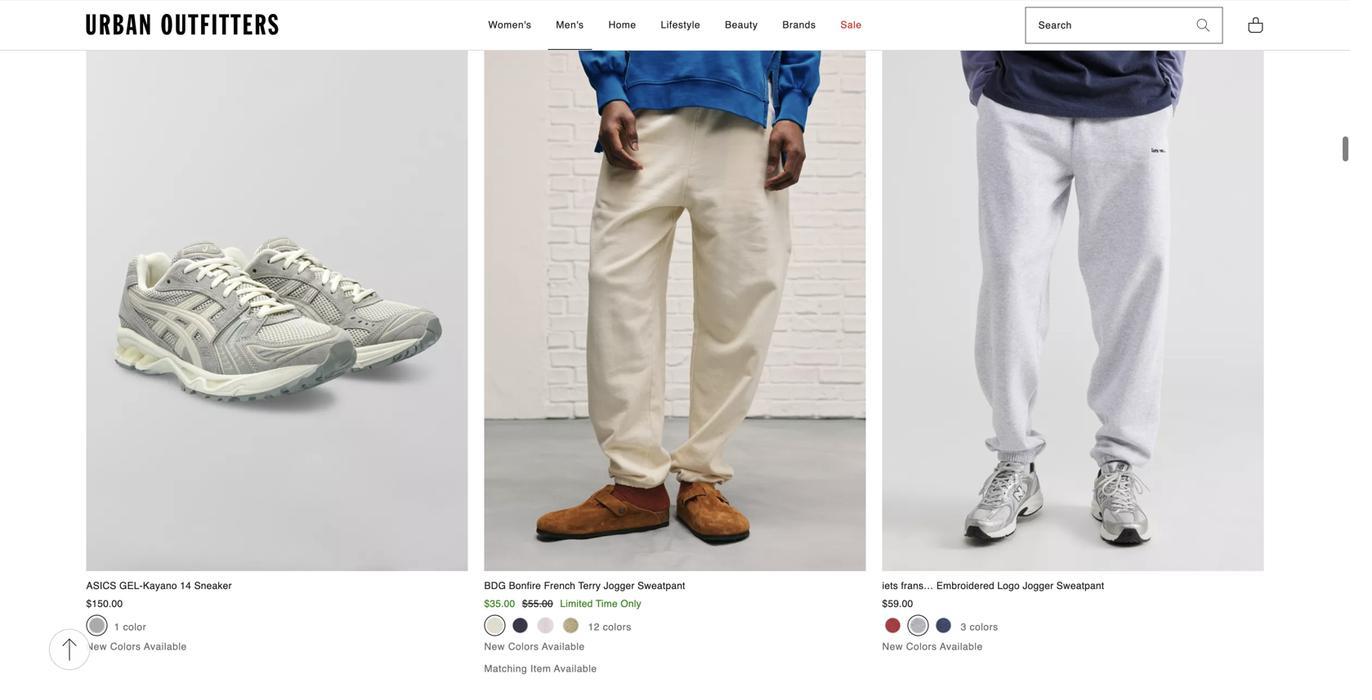 Task type: vqa. For each thing, say whether or not it's contained in the screenshot.
ORIGINAL PRICE: $89.00 element
no



Task type: describe. For each thing, give the bounding box(es) containing it.
3 colors
[[961, 622, 999, 633]]

12 colors
[[588, 622, 632, 633]]

sneaker
[[194, 581, 232, 592]]

$150.00
[[86, 599, 123, 610]]

bonfire
[[509, 581, 541, 592]]

1 color
[[114, 622, 146, 633]]

asics
[[86, 581, 117, 592]]

sapphire image
[[512, 618, 529, 634]]

urban outfitters image
[[86, 14, 278, 35]]

original price: $150.00 element
[[86, 599, 123, 610]]

sale price: $35.00 element
[[485, 599, 516, 610]]

1
[[114, 622, 120, 633]]

sale
[[841, 19, 862, 30]]

sale link
[[833, 1, 870, 50]]

new colors available for $59.00
[[883, 642, 983, 653]]

original price: $55.00 element
[[522, 599, 553, 610]]

women's link
[[480, 1, 540, 50]]

matching
[[485, 664, 528, 675]]

navy image
[[936, 618, 952, 634]]

asics gel-kayano 14 sneaker image
[[86, 0, 468, 572]]

top rated
[[90, 4, 139, 15]]

brands
[[783, 19, 816, 30]]

color
[[123, 622, 146, 633]]

$35.00 $55.00 limited time only
[[485, 599, 642, 610]]

beauty
[[725, 19, 758, 30]]

$35.00
[[485, 599, 516, 610]]

only
[[621, 599, 642, 610]]

lifestyle
[[661, 19, 701, 30]]

new for $150.00
[[86, 642, 107, 653]]

rated
[[111, 4, 139, 15]]

Search text field
[[1027, 8, 1185, 43]]

bdg bonfire french terry jogger sweatpant image
[[485, 0, 866, 572]]

lifestyle link
[[653, 1, 709, 50]]

beauty link
[[717, 1, 767, 50]]

jogger for terry
[[604, 581, 635, 592]]

iets frans… embroidered logo jogger sweatpant
[[883, 581, 1105, 592]]

colors for $59.00
[[907, 642, 938, 653]]



Task type: locate. For each thing, give the bounding box(es) containing it.
brands link
[[775, 1, 825, 50]]

0 horizontal spatial jogger
[[604, 581, 635, 592]]

original price: $59.00 element
[[883, 599, 914, 610]]

$59.00
[[883, 599, 914, 610]]

$55.00
[[522, 599, 553, 610]]

1 horizontal spatial sweatpant
[[1057, 581, 1105, 592]]

french
[[544, 581, 576, 592]]

12
[[588, 622, 600, 633]]

logo
[[998, 581, 1020, 592]]

colors for 3 colors
[[970, 622, 999, 633]]

0 horizontal spatial new
[[86, 642, 107, 653]]

new colors available down color on the left bottom of the page
[[86, 642, 187, 653]]

2 sweatpant from the left
[[1057, 581, 1105, 592]]

top
[[90, 4, 107, 15]]

limited
[[560, 599, 593, 610]]

iets frans… embroidered logo jogger sweatpant link
[[879, 0, 1265, 594]]

bdg
[[485, 581, 506, 592]]

red image
[[885, 618, 902, 634]]

time
[[596, 599, 618, 610]]

men's
[[556, 19, 584, 30]]

frans…
[[902, 581, 934, 592]]

jogger right 'logo'
[[1023, 581, 1054, 592]]

new colors available for $150.00
[[86, 642, 187, 653]]

1 colors from the left
[[110, 642, 141, 653]]

colors right 3
[[970, 622, 999, 633]]

3 colors from the left
[[907, 642, 938, 653]]

new for $59.00
[[883, 642, 904, 653]]

new down 'red' image
[[883, 642, 904, 653]]

14
[[180, 581, 191, 592]]

new
[[86, 642, 107, 653], [485, 642, 505, 653], [883, 642, 904, 653]]

matching item available
[[485, 664, 597, 675]]

1 horizontal spatial colors
[[970, 622, 999, 633]]

iets
[[883, 581, 899, 592]]

0 horizontal spatial colors
[[110, 642, 141, 653]]

jogger up only
[[604, 581, 635, 592]]

new colors available down the navy icon
[[883, 642, 983, 653]]

1 jogger from the left
[[604, 581, 635, 592]]

home
[[609, 19, 637, 30]]

2 colors from the left
[[970, 622, 999, 633]]

jogger for logo
[[1023, 581, 1054, 592]]

1 sweatpant from the left
[[638, 581, 686, 592]]

colors right 12
[[603, 622, 632, 633]]

0 horizontal spatial new colors available
[[86, 642, 187, 653]]

sweatpant
[[638, 581, 686, 592], [1057, 581, 1105, 592]]

asics gel-kayano 14 sneaker
[[86, 581, 232, 592]]

1 horizontal spatial jogger
[[1023, 581, 1054, 592]]

bdg bonfire french terry jogger sweatpant
[[485, 581, 686, 592]]

colors
[[110, 642, 141, 653], [508, 642, 539, 653], [907, 642, 938, 653]]

colors
[[603, 622, 632, 633], [970, 622, 999, 633]]

gel-
[[119, 581, 143, 592]]

available down color on the left bottom of the page
[[144, 642, 187, 653]]

lime image
[[563, 618, 579, 634]]

item
[[531, 664, 551, 675]]

sweatpant up only
[[638, 581, 686, 592]]

colors for $150.00
[[110, 642, 141, 653]]

new colors available up matching item available
[[485, 642, 585, 653]]

0 horizontal spatial sweatpant
[[638, 581, 686, 592]]

1 horizontal spatial new
[[485, 642, 505, 653]]

available down lime icon
[[542, 642, 585, 653]]

ivory image
[[487, 618, 503, 634]]

1 new from the left
[[86, 642, 107, 653]]

colors down 1 color
[[110, 642, 141, 653]]

2 new colors available from the left
[[485, 642, 585, 653]]

colors down "sapphire" image
[[508, 642, 539, 653]]

available right item
[[554, 664, 597, 675]]

2 colors from the left
[[508, 642, 539, 653]]

my shopping bag image
[[1248, 16, 1265, 34]]

3 new from the left
[[883, 642, 904, 653]]

2 horizontal spatial new colors available
[[883, 642, 983, 653]]

sweatpant right 'logo'
[[1057, 581, 1105, 592]]

jogger
[[604, 581, 635, 592], [1023, 581, 1054, 592]]

2 jogger from the left
[[1023, 581, 1054, 592]]

search image
[[1198, 19, 1211, 32]]

2 horizontal spatial new
[[883, 642, 904, 653]]

colors down the grey image in the bottom right of the page
[[907, 642, 938, 653]]

2 new from the left
[[485, 642, 505, 653]]

sweatpant for bdg bonfire french terry jogger sweatpant
[[638, 581, 686, 592]]

None search field
[[1027, 8, 1185, 43]]

main navigation element
[[341, 1, 1010, 50]]

2 horizontal spatial colors
[[907, 642, 938, 653]]

3
[[961, 622, 967, 633]]

kayano
[[143, 581, 177, 592]]

bdg bonfire french terry jogger sweatpant link
[[480, 0, 866, 594]]

0 horizontal spatial colors
[[603, 622, 632, 633]]

home link
[[601, 1, 645, 50]]

1 colors from the left
[[603, 622, 632, 633]]

women's
[[489, 19, 532, 30]]

available down 3
[[940, 642, 983, 653]]

lilac image
[[538, 618, 554, 634]]

grey image
[[911, 618, 927, 634]]

1 horizontal spatial new colors available
[[485, 642, 585, 653]]

sweatpant for iets frans… embroidered logo jogger sweatpant
[[1057, 581, 1105, 592]]

1 new colors available from the left
[[86, 642, 187, 653]]

terry
[[579, 581, 601, 592]]

men's link
[[548, 1, 593, 50]]

3 new colors available from the left
[[883, 642, 983, 653]]

new down light grey icon
[[86, 642, 107, 653]]

colors for 12 colors
[[603, 622, 632, 633]]

new down the ivory icon
[[485, 642, 505, 653]]

light grey image
[[89, 618, 105, 634]]

embroidered
[[937, 581, 995, 592]]

available
[[144, 642, 187, 653], [542, 642, 585, 653], [940, 642, 983, 653], [554, 664, 597, 675]]

1 horizontal spatial colors
[[508, 642, 539, 653]]

iets frans… embroidered logo jogger sweatpant image
[[883, 0, 1265, 572]]

new colors available
[[86, 642, 187, 653], [485, 642, 585, 653], [883, 642, 983, 653]]



